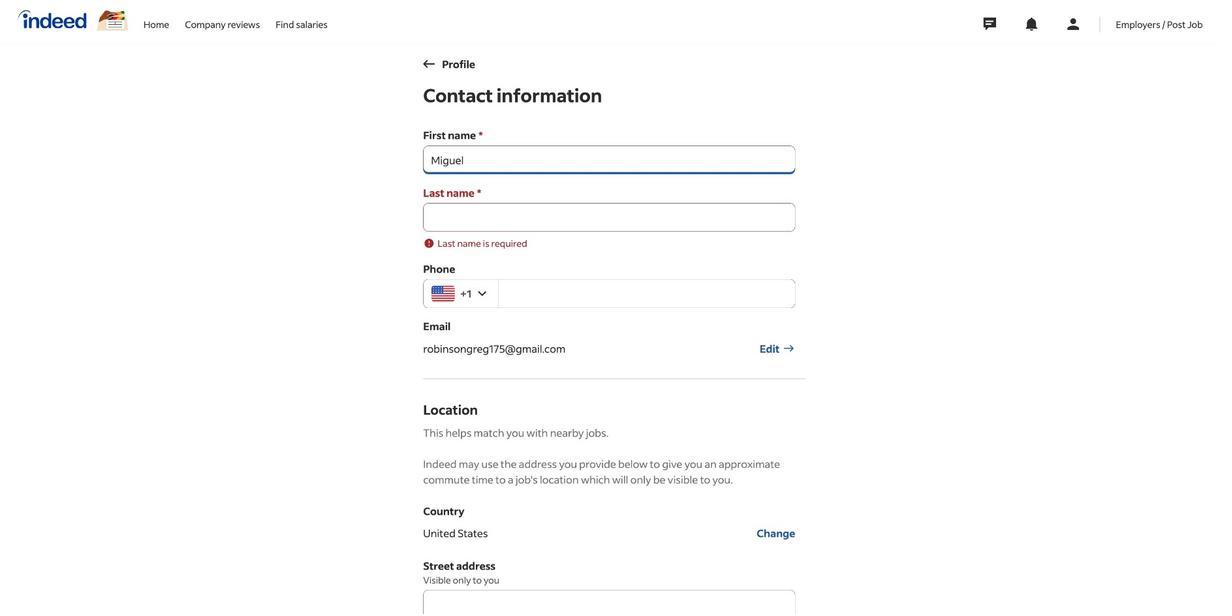 Task type: locate. For each thing, give the bounding box(es) containing it.
contact information element
[[423, 84, 806, 614]]

None field
[[423, 146, 796, 174], [423, 203, 796, 232], [423, 590, 796, 614], [423, 146, 796, 174], [423, 203, 796, 232], [423, 590, 796, 614]]



Task type: describe. For each thing, give the bounding box(es) containing it.
Type phone number telephone field
[[498, 279, 796, 308]]



Task type: vqa. For each thing, say whether or not it's contained in the screenshot.
field
yes



